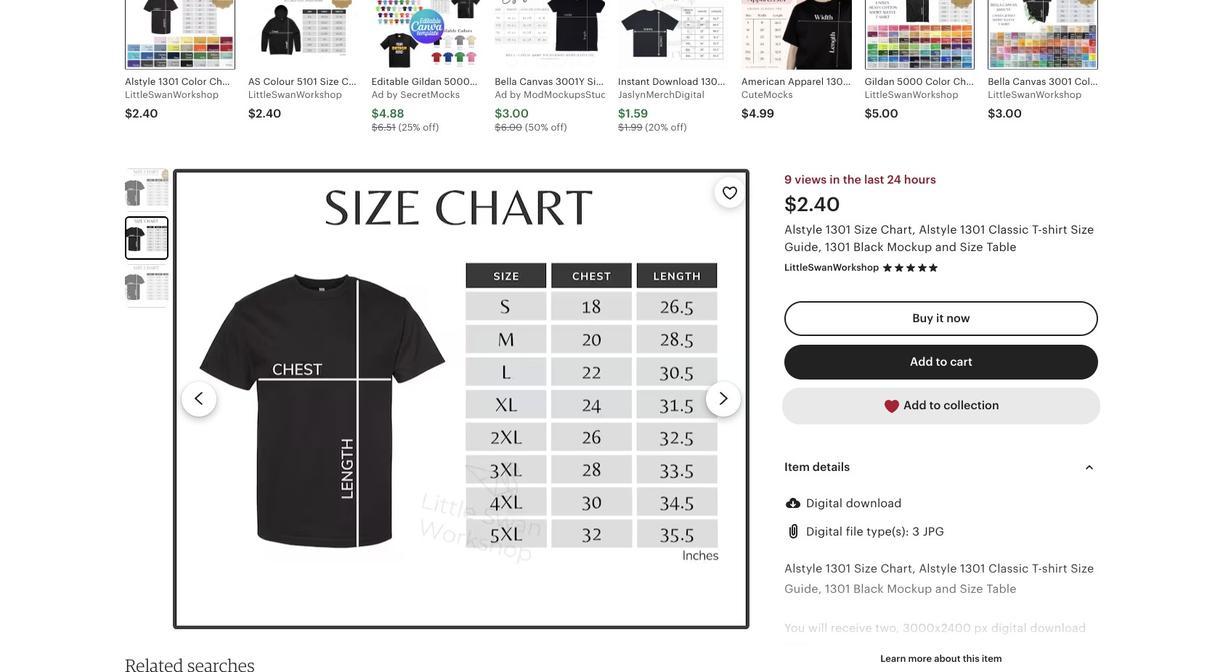 Task type: describe. For each thing, give the bounding box(es) containing it.
digital download
[[807, 497, 902, 511]]

4.99
[[749, 106, 775, 120]]

will
[[809, 622, 828, 636]]

littleswanworkshop for as colour 5101 size chart, unisex hoodie size guide, hooded sweatshirt sizing table image
[[248, 90, 342, 101]]

buy
[[913, 312, 934, 326]]

$ inside littleswanworkshop $ 5.00
[[865, 106, 873, 120]]

you
[[785, 622, 806, 636]]

1 classic from the top
[[989, 223, 1029, 237]]

now
[[947, 312, 971, 326]]

digital file type(s): 3 jpg
[[807, 526, 945, 539]]

alstyle down hours
[[919, 223, 957, 237]]

1 black from the top
[[854, 241, 884, 255]]

jpeg
[[785, 642, 813, 656]]

2 classic from the top
[[989, 563, 1029, 577]]

collection
[[944, 399, 1000, 413]]

1 guide, from the top
[[785, 241, 822, 255]]

about
[[935, 654, 961, 665]]

digital
[[992, 622, 1027, 636]]

item
[[982, 654, 1003, 665]]

1 mockup from the top
[[887, 241, 933, 255]]

$2.40
[[785, 194, 841, 216]]

you will receive two, 3000x2400 px digital download jpeg images.
[[785, 622, 1087, 656]]

buy it now button
[[785, 302, 1099, 337]]

littleswanworkshop for gildan 5000 color chart, gildan g500 unisex adult t-shirt size and color guide, gildan 5000 color table, all colors image on the top right of page
[[865, 90, 959, 101]]

item details
[[785, 461, 850, 475]]

2 alstyle 1301 size chart,  alstyle 1301 classic t-shirt size guide, 1301 black mockup and size table from the top
[[785, 563, 1095, 596]]

to for cart
[[936, 356, 948, 369]]

details
[[813, 461, 850, 475]]

add for add to collection
[[904, 399, 927, 413]]

learn more about this item button
[[870, 647, 1014, 673]]

24
[[888, 173, 902, 187]]

instant download 1301 american apparel size chart, unisex classic tee, heavyweight cotton unisex t-shirt image
[[618, 0, 729, 70]]

9
[[785, 173, 792, 187]]

the
[[843, 173, 862, 187]]

as colour 5101 size chart, unisex hoodie size guide, hooded sweatshirt sizing table image
[[248, 0, 359, 70]]

type(s):
[[867, 526, 910, 539]]

d for 3.00
[[501, 90, 508, 101]]

by for 3.00
[[510, 90, 521, 101]]

littleswanworkshop $ 3.00
[[988, 90, 1082, 120]]

editable gildan 5000b color chart & size chart, canva template, g500b color chart template, 5000b size chart, mockup bundle image
[[372, 0, 482, 70]]

6.00
[[501, 122, 523, 133]]

download inside you will receive two, 3000x2400 px digital download jpeg images.
[[1031, 622, 1087, 636]]

views
[[795, 173, 827, 187]]

learn more about this item
[[881, 654, 1003, 665]]

american apparel 1301 size chart | american apparel 1301 size guide, american apparel 1301 mockup chart, american apparel unisex classic tee image
[[742, 0, 852, 70]]

digital for digital download
[[807, 497, 843, 511]]

0 horizontal spatial alstyle 1301 size chart, alstyle 1301 classic t-shirt size guide, 1301 black mockup and size table image 2 image
[[126, 218, 167, 259]]

item
[[785, 461, 810, 475]]

a d by secretmocks $ 4.88 $ 6.51 (25% off)
[[372, 90, 460, 133]]

more
[[909, 654, 932, 665]]

littleswanworkshop for bella canvas 3001 color chart, 3001cvc t-shirt color and size chart, size guide for all heather colors image
[[988, 90, 1082, 101]]

hours
[[905, 173, 937, 187]]

littleswanworkshop $ 2.40 for alstyle 1301 color chart,  alstyle 1301 classic t-shirt size and color guide, 1301 color and size table, all 30 colors image
[[125, 90, 219, 120]]

2 t- from the top
[[1033, 563, 1043, 577]]

add to collection button
[[785, 389, 1099, 424]]

4.88
[[379, 106, 404, 120]]

alstyle down $2.40
[[785, 223, 823, 237]]

1.99
[[625, 122, 643, 133]]

littleswanworkshop for alstyle 1301 color chart,  alstyle 1301 classic t-shirt size and color guide, 1301 color and size table, all 30 colors image
[[125, 90, 219, 101]]

jpg
[[923, 526, 945, 539]]

littleswanworkshop $ 2.40 for as colour 5101 size chart, unisex hoodie size guide, hooded sweatshirt sizing table image
[[248, 90, 342, 120]]

2 mockup from the top
[[887, 583, 933, 596]]

off) for 3.00
[[551, 122, 567, 133]]

add for add to cart
[[911, 356, 934, 369]]

3.00 inside a d by modmockupsstudio $ 3.00 $ 6.00 (50% off)
[[503, 106, 529, 120]]



Task type: vqa. For each thing, say whether or not it's contained in the screenshot.
LEARN
yes



Task type: locate. For each thing, give the bounding box(es) containing it.
1 vertical spatial and
[[936, 583, 957, 596]]

black up receive
[[854, 583, 884, 596]]

0 horizontal spatial d
[[378, 90, 384, 101]]

add left cart
[[911, 356, 934, 369]]

0 vertical spatial alstyle 1301 size chart,  alstyle 1301 classic t-shirt size guide, 1301 black mockup and size table
[[785, 223, 1095, 255]]

to left cart
[[936, 356, 948, 369]]

black
[[854, 241, 884, 255], [854, 583, 884, 596]]

3 off) from the left
[[671, 122, 687, 133]]

0 vertical spatial digital
[[807, 497, 843, 511]]

off) inside jaslynmerchdigital $ 1.59 $ 1.99 (20% off)
[[671, 122, 687, 133]]

a
[[372, 90, 378, 101], [495, 90, 502, 101]]

9 views in the last 24 hours $2.40
[[785, 173, 937, 216]]

by up 6.00
[[510, 90, 521, 101]]

1 vertical spatial black
[[854, 583, 884, 596]]

2 table from the top
[[987, 583, 1017, 596]]

littleswanworkshop $ 2.40 down as colour 5101 size chart, unisex hoodie size guide, hooded sweatshirt sizing table image
[[248, 90, 342, 120]]

littleswanworkshop link
[[785, 263, 880, 274]]

off)
[[423, 122, 439, 133], [551, 122, 567, 133], [671, 122, 687, 133]]

by
[[387, 90, 398, 101], [510, 90, 521, 101]]

mockup
[[887, 241, 933, 255], [887, 583, 933, 596]]

a for 4.88
[[372, 90, 378, 101]]

2 chart, from the top
[[881, 563, 916, 577]]

1 vertical spatial add
[[904, 399, 927, 413]]

0 horizontal spatial 2.40
[[132, 106, 158, 120]]

3.00
[[503, 106, 529, 120], [996, 106, 1022, 120]]

learn
[[881, 654, 906, 665]]

5.00
[[873, 106, 899, 120]]

off) right (50%
[[551, 122, 567, 133]]

add to collection
[[901, 399, 1000, 413]]

1 horizontal spatial d
[[501, 90, 508, 101]]

1 vertical spatial table
[[987, 583, 1017, 596]]

1 vertical spatial t-
[[1033, 563, 1043, 577]]

1.59
[[626, 106, 649, 120]]

add to cart button
[[785, 345, 1099, 380]]

1 horizontal spatial littleswanworkshop $ 2.40
[[248, 90, 342, 120]]

littleswanworkshop
[[125, 90, 219, 101], [248, 90, 342, 101], [865, 90, 959, 101], [988, 90, 1082, 101], [785, 263, 880, 274]]

guide, up you
[[785, 583, 822, 596]]

(50%
[[525, 122, 549, 133]]

t-
[[1033, 223, 1043, 237], [1033, 563, 1043, 577]]

table
[[987, 241, 1017, 255], [987, 583, 1017, 596]]

0 vertical spatial table
[[987, 241, 1017, 255]]

a inside a d by secretmocks $ 4.88 $ 6.51 (25% off)
[[372, 90, 378, 101]]

1 vertical spatial classic
[[989, 563, 1029, 577]]

3000x2400
[[903, 622, 972, 636]]

1 vertical spatial to
[[930, 399, 941, 413]]

1 alstyle 1301 size chart,  alstyle 1301 classic t-shirt size guide, 1301 black mockup and size table from the top
[[785, 223, 1095, 255]]

add
[[911, 356, 934, 369], [904, 399, 927, 413]]

1 horizontal spatial download
[[1031, 622, 1087, 636]]

a up the 6.51
[[372, 90, 378, 101]]

chart, down the 24 on the top
[[881, 223, 916, 237]]

alstyle 1301 size chart,  alstyle 1301 classic t-shirt size guide, 1301 black mockup and size table
[[785, 223, 1095, 255], [785, 563, 1095, 596]]

to for collection
[[930, 399, 941, 413]]

to left collection
[[930, 399, 941, 413]]

littleswanworkshop down bella canvas 3001 color chart, 3001cvc t-shirt color and size chart, size guide for all heather colors image
[[988, 90, 1082, 101]]

bella canvas 3001 color chart, 3001cvc t-shirt color and size chart, size guide for all heather colors image
[[988, 0, 1099, 70]]

1 vertical spatial mockup
[[887, 583, 933, 596]]

6.51
[[378, 122, 396, 133]]

off) right (25%
[[423, 122, 439, 133]]

1 horizontal spatial alstyle 1301 size chart, alstyle 1301 classic t-shirt size guide, 1301 black mockup and size table image 2 image
[[173, 169, 750, 630]]

alstyle 1301 size chart,  alstyle 1301 classic t-shirt size guide, 1301 black mockup and size table down hours
[[785, 223, 1095, 255]]

1 a from the left
[[372, 90, 378, 101]]

bella canvas 3001y size charts, bella canvas mock up youth size chart, size chart bella 3001y mockup, sizing guide, kids t-shirt mockup image
[[495, 0, 605, 70]]

littleswanworkshop $ 2.40 down alstyle 1301 color chart,  alstyle 1301 classic t-shirt size and color guide, 1301 color and size table, all 30 colors image
[[125, 90, 219, 120]]

guide,
[[785, 241, 822, 255], [785, 583, 822, 596]]

black up littleswanworkshop link
[[854, 241, 884, 255]]

0 vertical spatial chart,
[[881, 223, 916, 237]]

cutemocks
[[742, 90, 793, 101]]

0 horizontal spatial 3.00
[[503, 106, 529, 120]]

images.
[[816, 642, 860, 656]]

1 digital from the top
[[807, 497, 843, 511]]

file
[[846, 526, 864, 539]]

1301
[[826, 223, 851, 237], [961, 223, 986, 237], [825, 241, 851, 255], [826, 563, 851, 577], [961, 563, 986, 577], [825, 583, 851, 596]]

region
[[108, 657, 763, 673]]

and
[[936, 241, 957, 255], [936, 583, 957, 596]]

alstyle
[[785, 223, 823, 237], [919, 223, 957, 237], [785, 563, 823, 577], [919, 563, 957, 577]]

1 vertical spatial guide,
[[785, 583, 822, 596]]

d inside a d by modmockupsstudio $ 3.00 $ 6.00 (50% off)
[[501, 90, 508, 101]]

a up 6.00
[[495, 90, 502, 101]]

two,
[[876, 622, 900, 636]]

2.40 for as colour 5101 size chart, unisex hoodie size guide, hooded sweatshirt sizing table image
[[256, 106, 281, 120]]

digital down details
[[807, 497, 843, 511]]

littleswanworkshop down $2.40
[[785, 263, 880, 274]]

d up 6.00
[[501, 90, 508, 101]]

0 horizontal spatial download
[[846, 497, 902, 511]]

by up "4.88"
[[387, 90, 398, 101]]

1 horizontal spatial by
[[510, 90, 521, 101]]

0 horizontal spatial off)
[[423, 122, 439, 133]]

a inside a d by modmockupsstudio $ 3.00 $ 6.00 (50% off)
[[495, 90, 502, 101]]

1 littleswanworkshop $ 2.40 from the left
[[125, 90, 219, 120]]

1 vertical spatial download
[[1031, 622, 1087, 636]]

1 vertical spatial chart,
[[881, 563, 916, 577]]

1 horizontal spatial 3.00
[[996, 106, 1022, 120]]

mockup up two,
[[887, 583, 933, 596]]

guide, up littleswanworkshop link
[[785, 241, 822, 255]]

2 and from the top
[[936, 583, 957, 596]]

a d by modmockupsstudio $ 3.00 $ 6.00 (50% off)
[[495, 90, 616, 133]]

2 shirt from the top
[[1043, 563, 1068, 577]]

modmockupsstudio
[[524, 90, 616, 101]]

1 table from the top
[[987, 241, 1017, 255]]

off) right (20%
[[671, 122, 687, 133]]

littleswanworkshop down alstyle 1301 color chart,  alstyle 1301 classic t-shirt size and color guide, 1301 color and size table, all 30 colors image
[[125, 90, 219, 101]]

alstyle up you
[[785, 563, 823, 577]]

$ inside cutemocks $ 4.99
[[742, 106, 749, 120]]

by inside a d by modmockupsstudio $ 3.00 $ 6.00 (50% off)
[[510, 90, 521, 101]]

2 2.40 from the left
[[256, 106, 281, 120]]

3.00 inside the "littleswanworkshop $ 3.00"
[[996, 106, 1022, 120]]

1 3.00 from the left
[[503, 106, 529, 120]]

1 horizontal spatial 2.40
[[256, 106, 281, 120]]

1 shirt from the top
[[1043, 223, 1068, 237]]

secretmocks
[[401, 90, 460, 101]]

and up "buy it now" on the right top of the page
[[936, 241, 957, 255]]

2 guide, from the top
[[785, 583, 822, 596]]

1 horizontal spatial off)
[[551, 122, 567, 133]]

$ inside the "littleswanworkshop $ 3.00"
[[988, 106, 996, 120]]

in
[[830, 173, 841, 187]]

download up digital file type(s): 3 jpg
[[846, 497, 902, 511]]

0 vertical spatial mockup
[[887, 241, 933, 255]]

size
[[854, 223, 878, 237], [1071, 223, 1095, 237], [960, 241, 984, 255], [854, 563, 878, 577], [1071, 563, 1095, 577], [960, 583, 984, 596]]

item details button
[[772, 451, 1112, 485]]

0 vertical spatial shirt
[[1043, 223, 1068, 237]]

buy it now
[[913, 312, 971, 326]]

1 by from the left
[[387, 90, 398, 101]]

0 vertical spatial t-
[[1033, 223, 1043, 237]]

classic
[[989, 223, 1029, 237], [989, 563, 1029, 577]]

cart
[[951, 356, 973, 369]]

d inside a d by secretmocks $ 4.88 $ 6.51 (25% off)
[[378, 90, 384, 101]]

littleswanworkshop $ 5.00
[[865, 90, 959, 120]]

last
[[865, 173, 885, 187]]

1 t- from the top
[[1033, 223, 1043, 237]]

littleswanworkshop up 5.00
[[865, 90, 959, 101]]

off) inside a d by modmockupsstudio $ 3.00 $ 6.00 (50% off)
[[551, 122, 567, 133]]

(25%
[[399, 122, 421, 133]]

it
[[937, 312, 944, 326]]

1 chart, from the top
[[881, 223, 916, 237]]

2 d from the left
[[501, 90, 508, 101]]

littleswanworkshop down as colour 5101 size chart, unisex hoodie size guide, hooded sweatshirt sizing table image
[[248, 90, 342, 101]]

2 horizontal spatial off)
[[671, 122, 687, 133]]

1 and from the top
[[936, 241, 957, 255]]

off) for 4.88
[[423, 122, 439, 133]]

digital left file
[[807, 526, 843, 539]]

digital
[[807, 497, 843, 511], [807, 526, 843, 539]]

0 vertical spatial guide,
[[785, 241, 822, 255]]

to
[[936, 356, 948, 369], [930, 399, 941, 413]]

(20%
[[646, 122, 669, 133]]

0 horizontal spatial by
[[387, 90, 398, 101]]

0 vertical spatial black
[[854, 241, 884, 255]]

chart,
[[881, 223, 916, 237], [881, 563, 916, 577]]

2.40
[[132, 106, 158, 120], [256, 106, 281, 120]]

$
[[125, 106, 132, 120], [248, 106, 256, 120], [372, 106, 379, 120], [495, 106, 503, 120], [618, 106, 626, 120], [742, 106, 749, 120], [865, 106, 873, 120], [988, 106, 996, 120], [372, 122, 378, 133], [495, 122, 501, 133], [618, 122, 625, 133]]

0 vertical spatial and
[[936, 241, 957, 255]]

d for 4.88
[[378, 90, 384, 101]]

0 horizontal spatial a
[[372, 90, 378, 101]]

alstyle 1301 size chart,  alstyle 1301 classic t-shirt size guide, 1301 black mockup and size table down the jpg
[[785, 563, 1095, 596]]

px
[[975, 622, 988, 636]]

download
[[846, 497, 902, 511], [1031, 622, 1087, 636]]

gildan 5000 color chart, gildan g500 unisex adult t-shirt size and color guide, gildan 5000 color table, all colors image
[[865, 0, 975, 70]]

d
[[378, 90, 384, 101], [501, 90, 508, 101]]

jaslynmerchdigital
[[618, 90, 705, 101]]

alstyle 1301 color chart,  alstyle 1301 classic t-shirt size and color guide, 1301 color and size table, all 30 colors image
[[125, 0, 235, 70]]

2 a from the left
[[495, 90, 502, 101]]

and up 3000x2400
[[936, 583, 957, 596]]

2 littleswanworkshop $ 2.40 from the left
[[248, 90, 342, 120]]

2 digital from the top
[[807, 526, 843, 539]]

1 off) from the left
[[423, 122, 439, 133]]

0 horizontal spatial littleswanworkshop $ 2.40
[[125, 90, 219, 120]]

alstyle 1301 size chart, alstyle 1301 classic t-shirt size guide, 1301 black mockup and size table image 2 image
[[173, 169, 750, 630], [126, 218, 167, 259]]

2 3.00 from the left
[[996, 106, 1022, 120]]

1 vertical spatial digital
[[807, 526, 843, 539]]

this
[[963, 654, 980, 665]]

off) inside a d by secretmocks $ 4.88 $ 6.51 (25% off)
[[423, 122, 439, 133]]

receive
[[831, 622, 873, 636]]

1 vertical spatial alstyle 1301 size chart,  alstyle 1301 classic t-shirt size guide, 1301 black mockup and size table
[[785, 563, 1095, 596]]

1 2.40 from the left
[[132, 106, 158, 120]]

alstyle 1301 size chart, alstyle 1301 classic t-shirt size guide, 1301 black mockup and size table image 1 image
[[125, 169, 169, 212]]

by inside a d by secretmocks $ 4.88 $ 6.51 (25% off)
[[387, 90, 398, 101]]

2.40 for alstyle 1301 color chart,  alstyle 1301 classic t-shirt size and color guide, 1301 color and size table, all 30 colors image
[[132, 106, 158, 120]]

0 vertical spatial add
[[911, 356, 934, 369]]

jaslynmerchdigital $ 1.59 $ 1.99 (20% off)
[[618, 90, 705, 133]]

chart, down type(s):
[[881, 563, 916, 577]]

1 vertical spatial shirt
[[1043, 563, 1068, 577]]

alstyle 1301 size chart, alstyle 1301 classic t-shirt size guide, 1301 black mockup and size table image 3 image
[[125, 265, 169, 308]]

0 vertical spatial to
[[936, 356, 948, 369]]

3
[[913, 526, 920, 539]]

add to cart
[[911, 356, 973, 369]]

0 vertical spatial download
[[846, 497, 902, 511]]

1 d from the left
[[378, 90, 384, 101]]

littleswanworkshop $ 2.40
[[125, 90, 219, 120], [248, 90, 342, 120]]

download right digital
[[1031, 622, 1087, 636]]

2 by from the left
[[510, 90, 521, 101]]

0 vertical spatial classic
[[989, 223, 1029, 237]]

digital for digital file type(s): 3 jpg
[[807, 526, 843, 539]]

a for 3.00
[[495, 90, 502, 101]]

d up "4.88"
[[378, 90, 384, 101]]

2 black from the top
[[854, 583, 884, 596]]

cutemocks $ 4.99
[[742, 90, 793, 120]]

shirt
[[1043, 223, 1068, 237], [1043, 563, 1068, 577]]

add down "add to cart" button at the right of the page
[[904, 399, 927, 413]]

alstyle down the jpg
[[919, 563, 957, 577]]

2 off) from the left
[[551, 122, 567, 133]]

by for 4.88
[[387, 90, 398, 101]]

mockup down hours
[[887, 241, 933, 255]]

1 horizontal spatial a
[[495, 90, 502, 101]]



